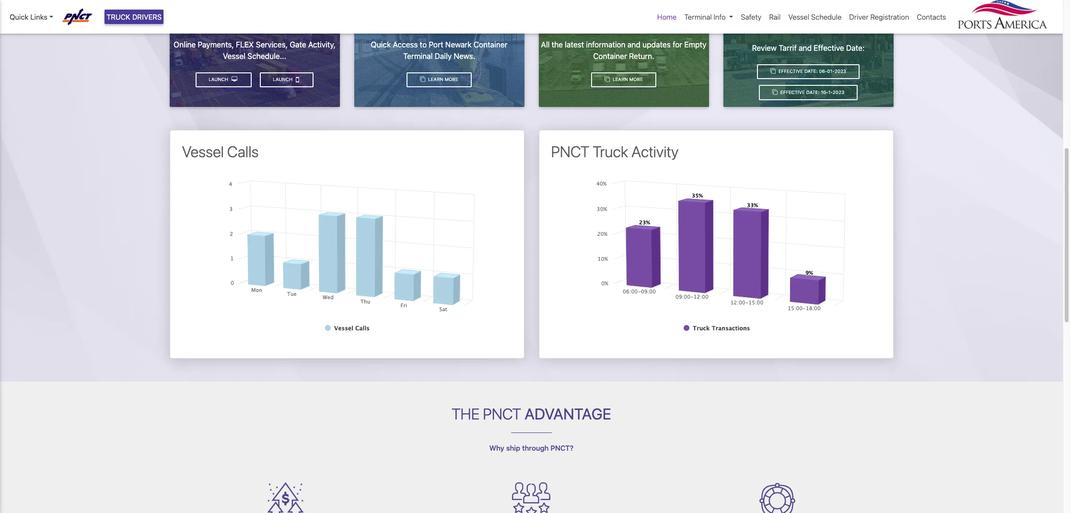Task type: vqa. For each thing, say whether or not it's contained in the screenshot.
left Learn More link
yes



Task type: locate. For each thing, give the bounding box(es) containing it.
1 vertical spatial 2023
[[833, 90, 845, 95]]

vessel
[[789, 12, 810, 21], [223, 52, 246, 60], [182, 143, 224, 161]]

quick links
[[10, 12, 47, 21]]

date: for 01-
[[805, 69, 818, 74]]

0 horizontal spatial clone image
[[420, 77, 426, 82]]

2 horizontal spatial terminal
[[813, 2, 862, 18]]

desktop image
[[232, 77, 237, 82]]

container
[[474, 40, 508, 49], [594, 52, 627, 60]]

container up the news.
[[474, 40, 508, 49]]

home link
[[654, 8, 681, 26]]

and right tarrif
[[799, 43, 812, 52]]

york
[[785, 2, 810, 18]]

2023 right 06- at the right top of the page
[[835, 69, 847, 74]]

0 horizontal spatial more
[[445, 77, 459, 82]]

0 horizontal spatial container
[[474, 40, 508, 49]]

calls
[[227, 143, 259, 161]]

2 horizontal spatial clone image
[[773, 90, 778, 95]]

0 horizontal spatial pnct
[[483, 405, 522, 423]]

learn down all the latest information and updates for empty container return.
[[613, 77, 628, 82]]

info
[[714, 12, 726, 21]]

the pnct advantage
[[452, 405, 612, 423]]

2023 inside "link"
[[835, 69, 847, 74]]

effective date: 10-1-2023
[[780, 90, 845, 95]]

1 learn from the left
[[428, 77, 444, 82]]

learn down quick access to port newark container terminal daily news.
[[428, 77, 444, 82]]

effective date: 06-01-2023
[[778, 69, 847, 74]]

clone image for empty
[[605, 77, 610, 82]]

daily
[[399, 15, 428, 31], [435, 52, 452, 60]]

2 learn more from the left
[[612, 77, 643, 82]]

learn more down return.
[[612, 77, 643, 82]]

daily updates
[[399, 15, 480, 31]]

more down the news.
[[445, 77, 459, 82]]

learn for updates
[[428, 77, 444, 82]]

safety link
[[737, 8, 766, 26]]

0 horizontal spatial learn
[[428, 77, 444, 82]]

terminal left info
[[685, 12, 712, 21]]

1 vertical spatial daily
[[435, 52, 452, 60]]

the
[[452, 405, 480, 423]]

1 horizontal spatial terminal
[[685, 12, 712, 21]]

2 learn from the left
[[613, 77, 628, 82]]

for
[[673, 40, 683, 49]]

1 horizontal spatial more
[[630, 77, 643, 82]]

0 vertical spatial date:
[[847, 43, 865, 52]]

0 vertical spatial truck
[[107, 12, 130, 21]]

quick left access
[[371, 40, 391, 49]]

services,
[[256, 40, 288, 49]]

2 learn more link from the left
[[592, 72, 657, 88]]

1 vertical spatial effective
[[779, 69, 804, 74]]

quick for quick links
[[10, 12, 28, 21]]

new york terminal conference tariff
[[756, 2, 862, 34]]

2 more from the left
[[630, 77, 643, 82]]

to
[[420, 40, 427, 49]]

more
[[445, 77, 459, 82], [630, 77, 643, 82]]

1 horizontal spatial daily
[[435, 52, 452, 60]]

safety focus image
[[760, 482, 796, 513]]

terminal down to
[[403, 52, 433, 60]]

effective inside "link"
[[779, 69, 804, 74]]

effective up 01-
[[814, 43, 845, 52]]

quick left "links"
[[10, 12, 28, 21]]

conference
[[759, 18, 826, 34]]

2023 for 1-
[[833, 90, 845, 95]]

date: left 06- at the right top of the page
[[805, 69, 818, 74]]

clone image down quick access to port newark container terminal daily news.
[[420, 77, 426, 82]]

quick access to port newark container terminal daily news.
[[371, 40, 508, 60]]

empty right for
[[685, 40, 707, 49]]

learn
[[428, 77, 444, 82], [613, 77, 628, 82]]

1 learn more link from the left
[[407, 72, 472, 88]]

1 horizontal spatial learn more
[[612, 77, 643, 82]]

quick inside quick links link
[[10, 12, 28, 21]]

review
[[752, 43, 777, 52]]

learn more link down quick access to port newark container terminal daily news.
[[407, 72, 472, 88]]

1 launch link from the left
[[260, 72, 314, 88]]

terminal info link
[[681, 8, 737, 26]]

learn more link
[[407, 72, 472, 88], [592, 72, 657, 88]]

0 horizontal spatial learn more link
[[407, 72, 472, 88]]

2 launch from the left
[[209, 77, 230, 82]]

effective right clone icon
[[779, 69, 804, 74]]

0 horizontal spatial launch link
[[196, 72, 252, 88]]

quick links link
[[10, 11, 53, 22]]

1 horizontal spatial container
[[594, 52, 627, 60]]

06-
[[820, 69, 828, 74]]

empty
[[585, 15, 622, 31], [685, 40, 707, 49]]

terminal
[[813, 2, 862, 18], [685, 12, 712, 21], [403, 52, 433, 60]]

launch link
[[260, 72, 314, 88], [196, 72, 252, 88]]

effective date: 10-1-2023 link
[[759, 85, 858, 100]]

0 horizontal spatial and
[[628, 40, 641, 49]]

1 more from the left
[[445, 77, 459, 82]]

1 vertical spatial quick
[[371, 40, 391, 49]]

why
[[490, 444, 505, 452]]

1 horizontal spatial clone image
[[605, 77, 610, 82]]

1 horizontal spatial quick
[[371, 40, 391, 49]]

and inside all the latest information and updates for empty container return.
[[628, 40, 641, 49]]

0 vertical spatial pnct
[[551, 143, 590, 161]]

2023 right 10-
[[833, 90, 845, 95]]

learn more link for return
[[592, 72, 657, 88]]

0 horizontal spatial daily
[[399, 15, 428, 31]]

0 vertical spatial daily
[[399, 15, 428, 31]]

quick inside quick access to port newark container terminal daily news.
[[371, 40, 391, 49]]

the
[[552, 40, 563, 49]]

1 launch from the left
[[273, 77, 294, 82]]

0 horizontal spatial quick
[[10, 12, 28, 21]]

schedule
[[812, 12, 842, 21]]

terminal inside new york terminal conference tariff
[[813, 2, 862, 18]]

contacts link
[[914, 8, 951, 26]]

1 horizontal spatial launch
[[273, 77, 294, 82]]

date: left 10-
[[807, 90, 820, 95]]

learn more down quick access to port newark container terminal daily news.
[[427, 77, 459, 82]]

advantage
[[525, 405, 612, 423]]

1 horizontal spatial learn
[[613, 77, 628, 82]]

1 learn more from the left
[[427, 77, 459, 82]]

daily up access
[[399, 15, 428, 31]]

0 horizontal spatial launch
[[209, 77, 230, 82]]

daily inside quick access to port newark container terminal daily news.
[[435, 52, 452, 60]]

truck
[[107, 12, 130, 21], [593, 143, 629, 161]]

learn more link down all the latest information and updates for empty container return.
[[592, 72, 657, 88]]

driver registration
[[850, 12, 910, 21]]

access
[[393, 40, 418, 49]]

clone image
[[420, 77, 426, 82], [605, 77, 610, 82], [773, 90, 778, 95]]

launch
[[273, 77, 294, 82], [209, 77, 230, 82]]

1 vertical spatial empty
[[685, 40, 707, 49]]

0 horizontal spatial truck
[[107, 12, 130, 21]]

web
[[237, 15, 264, 31]]

vessel schedule
[[789, 12, 842, 21]]

0 horizontal spatial terminal
[[403, 52, 433, 60]]

clone image down clone icon
[[773, 90, 778, 95]]

terminal up tariff on the right top of page
[[813, 2, 862, 18]]

clone image down all the latest information and updates for empty container return.
[[605, 77, 610, 82]]

container down information
[[594, 52, 627, 60]]

launch left mobile image
[[273, 77, 294, 82]]

effective
[[814, 43, 845, 52], [779, 69, 804, 74], [781, 90, 805, 95]]

2 vertical spatial effective
[[781, 90, 805, 95]]

more down return.
[[630, 77, 643, 82]]

2023
[[835, 69, 847, 74], [833, 90, 845, 95]]

0 vertical spatial container
[[474, 40, 508, 49]]

and
[[628, 40, 641, 49], [799, 43, 812, 52]]

rail link
[[766, 8, 785, 26]]

quick
[[10, 12, 28, 21], [371, 40, 391, 49]]

effective down effective date: 06-01-2023 "link"
[[781, 90, 805, 95]]

truck left activity
[[593, 143, 629, 161]]

1 horizontal spatial launch link
[[260, 72, 314, 88]]

truck left drivers
[[107, 12, 130, 21]]

learn more
[[427, 77, 459, 82], [612, 77, 643, 82]]

2 vertical spatial date:
[[807, 90, 820, 95]]

daily down port
[[435, 52, 452, 60]]

tariff
[[829, 18, 858, 34]]

date: inside "link"
[[805, 69, 818, 74]]

learn more for return
[[612, 77, 643, 82]]

connectivity image
[[512, 482, 551, 513]]

2 vertical spatial vessel
[[182, 143, 224, 161]]

1 vertical spatial vessel
[[223, 52, 246, 60]]

1 vertical spatial date:
[[805, 69, 818, 74]]

launch link down schedule...
[[260, 72, 314, 88]]

date:
[[847, 43, 865, 52], [805, 69, 818, 74], [807, 90, 820, 95]]

1 horizontal spatial empty
[[685, 40, 707, 49]]

0 vertical spatial effective
[[814, 43, 845, 52]]

0 vertical spatial empty
[[585, 15, 622, 31]]

launch left desktop image
[[209, 77, 230, 82]]

1 vertical spatial truck
[[593, 143, 629, 161]]

vessel calls
[[182, 143, 259, 161]]

and up return.
[[628, 40, 641, 49]]

portal
[[267, 15, 300, 31]]

through
[[522, 444, 549, 452]]

pnct truck activity
[[551, 143, 679, 161]]

0 horizontal spatial learn more
[[427, 77, 459, 82]]

1 vertical spatial container
[[594, 52, 627, 60]]

0 vertical spatial quick
[[10, 12, 28, 21]]

pnct?
[[551, 444, 574, 452]]

pnct
[[551, 143, 590, 161], [483, 405, 522, 423]]

01-
[[828, 69, 835, 74]]

launch link down payments,
[[196, 72, 252, 88]]

updates
[[643, 40, 671, 49]]

0 vertical spatial vessel
[[789, 12, 810, 21]]

why ship through pnct?
[[490, 444, 574, 452]]

investment image
[[267, 482, 304, 513]]

empty up information
[[585, 15, 622, 31]]

drivers
[[132, 12, 162, 21]]

0 vertical spatial 2023
[[835, 69, 847, 74]]

date: down tariff on the right top of page
[[847, 43, 865, 52]]

1 horizontal spatial learn more link
[[592, 72, 657, 88]]

terminal info
[[685, 12, 726, 21]]

1-
[[829, 90, 833, 95]]



Task type: describe. For each thing, give the bounding box(es) containing it.
clone image for daily
[[420, 77, 426, 82]]

effective for effective date: 10-1-2023
[[781, 90, 805, 95]]

date: for 1-
[[807, 90, 820, 95]]

online
[[174, 40, 196, 49]]

empty return
[[585, 15, 663, 31]]

contacts
[[917, 12, 947, 21]]

launch for desktop image
[[209, 77, 230, 82]]

terminal inside quick access to port newark container terminal daily news.
[[403, 52, 433, 60]]

more for updates
[[445, 77, 459, 82]]

flex
[[236, 40, 254, 49]]

rail
[[770, 12, 781, 21]]

1 horizontal spatial pnct
[[551, 143, 590, 161]]

empty inside all the latest information and updates for empty container return.
[[685, 40, 707, 49]]

all the latest information and updates for empty container return.
[[541, 40, 707, 60]]

return
[[625, 15, 663, 31]]

1 horizontal spatial and
[[799, 43, 812, 52]]

vessel inside online payments, flex services, gate activity, vessel schedule...
[[223, 52, 246, 60]]

quick for quick access to port newark container terminal daily news.
[[371, 40, 391, 49]]

1 horizontal spatial truck
[[593, 143, 629, 161]]

newark
[[446, 40, 472, 49]]

tos
[[209, 15, 235, 31]]

clone image
[[771, 69, 776, 74]]

activity,
[[308, 40, 336, 49]]

safety
[[741, 12, 762, 21]]

information
[[586, 40, 626, 49]]

launch for mobile image
[[273, 77, 294, 82]]

mobile image
[[296, 76, 299, 83]]

2023 for 01-
[[835, 69, 847, 74]]

return.
[[629, 52, 655, 60]]

container inside all the latest information and updates for empty container return.
[[594, 52, 627, 60]]

truck drivers
[[107, 12, 162, 21]]

payments,
[[198, 40, 234, 49]]

10-
[[821, 90, 829, 95]]

tos web portal
[[209, 15, 300, 31]]

truck drivers link
[[105, 10, 164, 24]]

ship
[[506, 444, 521, 452]]

driver
[[850, 12, 869, 21]]

review tarrif and effective date:
[[752, 43, 865, 52]]

effective date: 06-01-2023 link
[[758, 64, 860, 79]]

tarrif
[[779, 43, 797, 52]]

schedule...
[[248, 52, 286, 60]]

driver registration link
[[846, 8, 914, 26]]

more for return
[[630, 77, 643, 82]]

1 vertical spatial pnct
[[483, 405, 522, 423]]

registration
[[871, 12, 910, 21]]

all
[[541, 40, 550, 49]]

new
[[756, 2, 782, 18]]

learn more link for updates
[[407, 72, 472, 88]]

port
[[429, 40, 444, 49]]

news.
[[454, 52, 475, 60]]

effective for effective date: 06-01-2023
[[779, 69, 804, 74]]

clone image inside effective date: 10-1-2023 link
[[773, 90, 778, 95]]

activity
[[632, 143, 679, 161]]

vessel schedule link
[[785, 8, 846, 26]]

learn more for updates
[[427, 77, 459, 82]]

updates
[[431, 15, 480, 31]]

links
[[30, 12, 47, 21]]

home
[[658, 12, 677, 21]]

0 horizontal spatial empty
[[585, 15, 622, 31]]

2 launch link from the left
[[196, 72, 252, 88]]

vessel for calls
[[182, 143, 224, 161]]

vessel for schedule
[[789, 12, 810, 21]]

latest
[[565, 40, 584, 49]]

container inside quick access to port newark container terminal daily news.
[[474, 40, 508, 49]]

learn for return
[[613, 77, 628, 82]]

online payments, flex services, gate activity, vessel schedule...
[[174, 40, 336, 60]]

truck inside truck drivers link
[[107, 12, 130, 21]]

gate
[[290, 40, 306, 49]]



